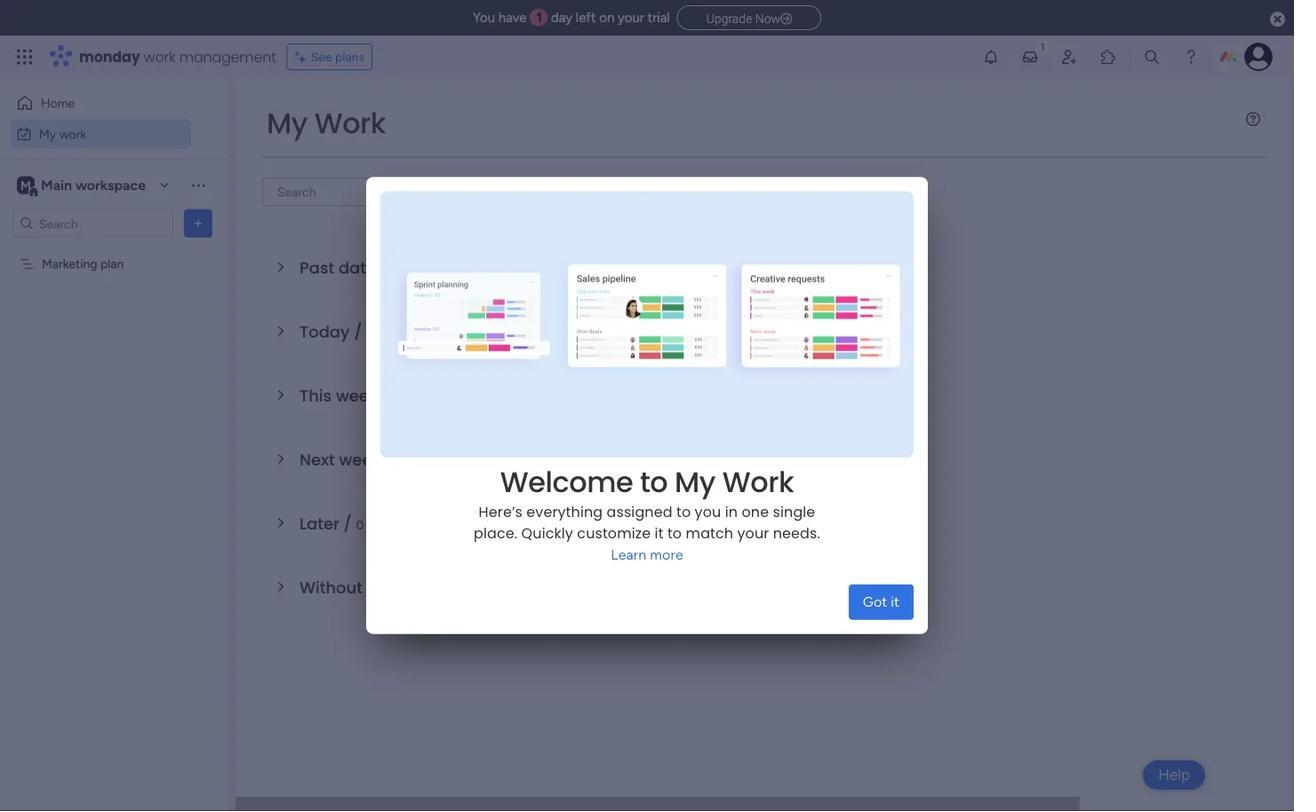 Task type: describe. For each thing, give the bounding box(es) containing it.
next week / 0 items
[[300, 449, 439, 471]]

next
[[300, 449, 335, 471]]

invite members image
[[1061, 48, 1078, 66]]

more
[[650, 547, 683, 564]]

/ right later
[[344, 513, 352, 535]]

everything
[[527, 503, 603, 523]]

items inside today / 0 items
[[377, 325, 408, 340]]

help
[[1159, 766, 1190, 785]]

item
[[409, 261, 434, 276]]

today
[[300, 320, 350, 343]]

workspace selection element
[[17, 175, 148, 198]]

on
[[599, 10, 615, 26]]

assigned
[[607, 503, 673, 523]]

later / 0 items
[[300, 513, 398, 535]]

inbox image
[[1021, 48, 1039, 66]]

dates
[[339, 256, 385, 279]]

m
[[20, 178, 31, 193]]

date
[[382, 577, 419, 599]]

without
[[300, 577, 363, 599]]

/ down this week / 0 items
[[385, 449, 393, 471]]

dapulse close image
[[1270, 10, 1286, 28]]

without a date /
[[300, 577, 436, 599]]

select product image
[[16, 48, 34, 66]]

got it
[[863, 594, 900, 611]]

1 vertical spatial to
[[677, 503, 691, 523]]

it inside got it button
[[891, 594, 900, 611]]

1 image
[[1035, 36, 1051, 56]]

Filter dashboard by text search field
[[262, 178, 424, 206]]

you
[[695, 503, 721, 523]]

a
[[367, 577, 378, 599]]

work inside welcome to my work here's everything assigned to you in one single place. quickly customize it to match your needs. learn more
[[723, 463, 794, 502]]

main workspace
[[41, 177, 146, 194]]

welcome to my work here's everything assigned to you in one single place. quickly customize it to match your needs. learn more
[[474, 463, 821, 564]]

0 inside today / 0 items
[[366, 325, 374, 340]]

this week / 0 items
[[300, 384, 436, 407]]

kendall parks image
[[1245, 43, 1273, 71]]

search everything image
[[1143, 48, 1161, 66]]

past
[[300, 256, 334, 279]]

0 vertical spatial to
[[640, 463, 668, 502]]

0 vertical spatial your
[[618, 10, 644, 26]]

quickly
[[521, 524, 573, 544]]

one
[[742, 503, 769, 523]]

learn more link
[[611, 547, 683, 564]]

workspace
[[75, 177, 146, 194]]

single
[[773, 503, 816, 523]]

left
[[576, 10, 596, 26]]

home button
[[11, 89, 191, 117]]

plan
[[100, 256, 124, 272]]

management
[[179, 47, 276, 67]]

upgrade now link
[[677, 5, 822, 30]]

workspace image
[[17, 176, 35, 195]]

marketing plan
[[42, 256, 124, 272]]

items inside next week / 0 items
[[409, 453, 439, 469]]

main
[[41, 177, 72, 194]]

hide done items
[[463, 184, 555, 200]]

past dates / 1 item
[[300, 256, 434, 279]]

customize
[[577, 524, 651, 544]]

today / 0 items
[[300, 320, 408, 343]]

needs.
[[773, 524, 821, 544]]

/ right date
[[424, 577, 432, 599]]

2 vertical spatial to
[[668, 524, 682, 544]]

my work
[[39, 126, 86, 141]]

work for monday
[[144, 47, 176, 67]]



Task type: locate. For each thing, give the bounding box(es) containing it.
got
[[863, 594, 888, 611]]

0 horizontal spatial work
[[59, 126, 86, 141]]

you have 1 day left on your trial
[[473, 10, 670, 26]]

to
[[640, 463, 668, 502], [677, 503, 691, 523], [668, 524, 682, 544]]

my down see plans button
[[267, 104, 307, 143]]

it
[[655, 524, 664, 544], [891, 594, 900, 611]]

0 inside this week / 0 items
[[394, 389, 402, 404]]

your
[[618, 10, 644, 26], [737, 524, 769, 544]]

1 vertical spatial work
[[59, 126, 86, 141]]

my for my work
[[39, 126, 56, 141]]

0 right today
[[366, 325, 374, 340]]

done
[[493, 184, 521, 200]]

1 vertical spatial work
[[723, 463, 794, 502]]

work
[[314, 104, 386, 143], [723, 463, 794, 502]]

marketing
[[42, 256, 97, 272]]

customize button
[[562, 178, 657, 206]]

it inside welcome to my work here's everything assigned to you in one single place. quickly customize it to match your needs. learn more
[[655, 524, 664, 544]]

0 up next week / 0 items
[[394, 389, 402, 404]]

my inside welcome to my work here's everything assigned to you in one single place. quickly customize it to match your needs. learn more
[[675, 463, 716, 502]]

1 horizontal spatial your
[[737, 524, 769, 544]]

0 vertical spatial 1
[[537, 10, 542, 26]]

your right on
[[618, 10, 644, 26]]

items inside later / 0 items
[[367, 517, 398, 533]]

0 horizontal spatial 1
[[401, 261, 406, 276]]

week right this
[[336, 384, 378, 407]]

week for this
[[336, 384, 378, 407]]

Search in workspace field
[[37, 213, 148, 234]]

apps image
[[1100, 48, 1117, 66]]

in
[[725, 503, 738, 523]]

help image
[[1182, 48, 1200, 66]]

/ up next week / 0 items
[[382, 384, 390, 407]]

items down this week / 0 items
[[409, 453, 439, 469]]

marketing plan list box
[[0, 245, 227, 519]]

week for next
[[339, 449, 381, 471]]

notifications image
[[982, 48, 1000, 66]]

0 horizontal spatial your
[[618, 10, 644, 26]]

None search field
[[262, 178, 424, 206]]

1 vertical spatial 1
[[401, 261, 406, 276]]

trial
[[648, 10, 670, 26]]

welcome
[[500, 463, 633, 502]]

0 horizontal spatial work
[[314, 104, 386, 143]]

items right done
[[524, 184, 555, 200]]

learn
[[611, 547, 647, 564]]

1 horizontal spatial work
[[723, 463, 794, 502]]

work inside button
[[59, 126, 86, 141]]

1 inside past dates / 1 item
[[401, 261, 406, 276]]

customize
[[590, 184, 650, 200]]

see
[[311, 49, 332, 64]]

2 horizontal spatial my
[[675, 463, 716, 502]]

0 vertical spatial it
[[655, 524, 664, 544]]

my for my work
[[267, 104, 307, 143]]

plans
[[335, 49, 365, 64]]

my work button
[[11, 120, 191, 148]]

your inside welcome to my work here's everything assigned to you in one single place. quickly customize it to match your needs. learn more
[[737, 524, 769, 544]]

week right next
[[339, 449, 381, 471]]

my work
[[267, 104, 386, 143]]

items inside this week / 0 items
[[405, 389, 436, 404]]

search image
[[403, 185, 417, 199]]

see plans
[[311, 49, 365, 64]]

0 horizontal spatial my
[[39, 126, 56, 141]]

hide
[[463, 184, 489, 200]]

0 down this week / 0 items
[[397, 453, 405, 469]]

your down one
[[737, 524, 769, 544]]

/ right today
[[354, 320, 362, 343]]

later
[[300, 513, 340, 535]]

this
[[300, 384, 332, 407]]

you
[[473, 10, 495, 26]]

option
[[0, 248, 227, 252]]

work down the home
[[59, 126, 86, 141]]

1 left day
[[537, 10, 542, 26]]

it up more
[[655, 524, 664, 544]]

work
[[144, 47, 176, 67], [59, 126, 86, 141]]

to up assigned
[[640, 463, 668, 502]]

help button
[[1143, 761, 1205, 790]]

1 vertical spatial week
[[339, 449, 381, 471]]

my
[[267, 104, 307, 143], [39, 126, 56, 141], [675, 463, 716, 502]]

0
[[366, 325, 374, 340], [394, 389, 402, 404], [397, 453, 405, 469], [356, 517, 364, 533]]

see plans button
[[287, 44, 373, 70]]

upgrade now
[[707, 11, 781, 26]]

1 vertical spatial it
[[891, 594, 900, 611]]

0 vertical spatial work
[[314, 104, 386, 143]]

work up one
[[723, 463, 794, 502]]

match
[[686, 524, 734, 544]]

upgrade
[[707, 11, 752, 26]]

0 right later
[[356, 517, 364, 533]]

1 horizontal spatial 1
[[537, 10, 542, 26]]

items right later
[[367, 517, 398, 533]]

got it button
[[849, 585, 914, 620]]

1 horizontal spatial my
[[267, 104, 307, 143]]

work for my
[[59, 126, 86, 141]]

items
[[524, 184, 555, 200], [377, 325, 408, 340], [405, 389, 436, 404], [409, 453, 439, 469], [367, 517, 398, 533]]

my down the home
[[39, 126, 56, 141]]

0 inside next week / 0 items
[[397, 453, 405, 469]]

1 vertical spatial your
[[737, 524, 769, 544]]

items up next week / 0 items
[[405, 389, 436, 404]]

place.
[[474, 524, 518, 544]]

work down plans
[[314, 104, 386, 143]]

work right monday
[[144, 47, 176, 67]]

to up more
[[668, 524, 682, 544]]

/
[[389, 256, 397, 279], [354, 320, 362, 343], [382, 384, 390, 407], [385, 449, 393, 471], [344, 513, 352, 535], [424, 577, 432, 599]]

now
[[755, 11, 781, 26]]

week
[[336, 384, 378, 407], [339, 449, 381, 471]]

my up you at the right of page
[[675, 463, 716, 502]]

0 horizontal spatial it
[[655, 524, 664, 544]]

1
[[537, 10, 542, 26], [401, 261, 406, 276]]

it right got
[[891, 594, 900, 611]]

0 inside later / 0 items
[[356, 517, 364, 533]]

day
[[551, 10, 573, 26]]

monday work management
[[79, 47, 276, 67]]

1 horizontal spatial it
[[891, 594, 900, 611]]

items up this week / 0 items
[[377, 325, 408, 340]]

home
[[41, 96, 75, 111]]

0 vertical spatial work
[[144, 47, 176, 67]]

monday
[[79, 47, 140, 67]]

1 left item
[[401, 261, 406, 276]]

have
[[499, 10, 527, 26]]

0 vertical spatial week
[[336, 384, 378, 407]]

1 horizontal spatial work
[[144, 47, 176, 67]]

/ left item
[[389, 256, 397, 279]]

here's
[[479, 503, 523, 523]]

to left you at the right of page
[[677, 503, 691, 523]]

dapulse rightstroke image
[[781, 12, 792, 25]]

my inside button
[[39, 126, 56, 141]]



Task type: vqa. For each thing, say whether or not it's contained in the screenshot.
the topmost your
yes



